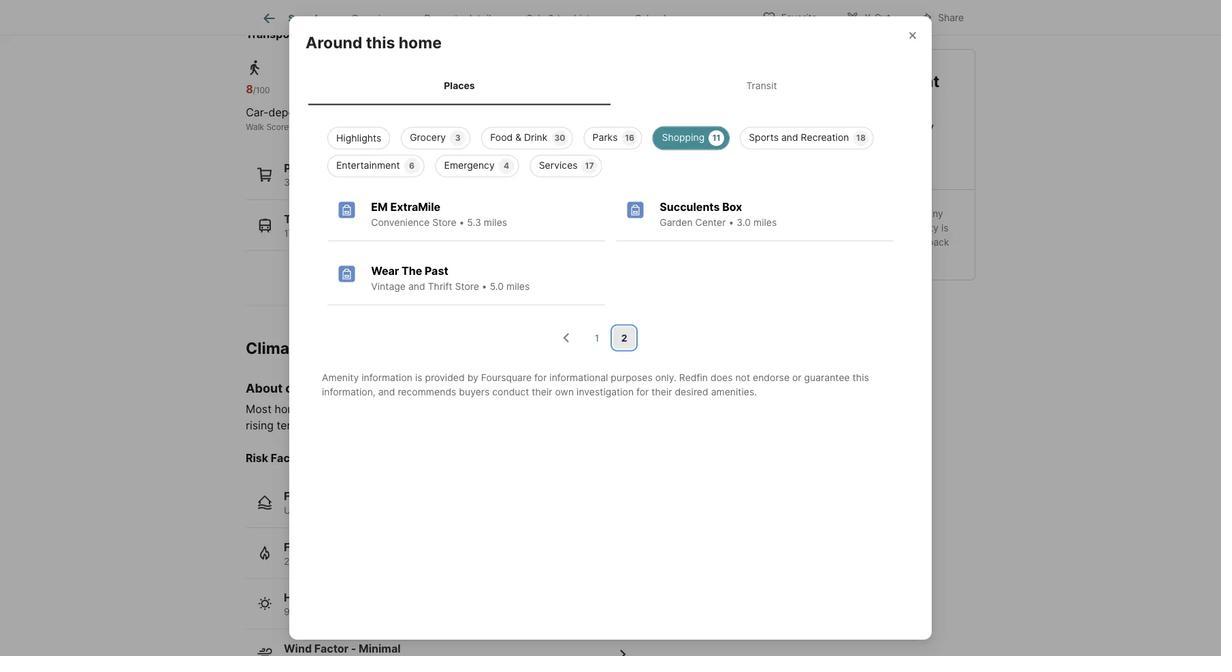 Task type: vqa. For each thing, say whether or not it's contained in the screenshot.
than to the top
no



Task type: locate. For each thing, give the bounding box(es) containing it.
x-out button
[[835, 3, 903, 31]]

places up groceries,
[[284, 162, 319, 175]]

1 button
[[586, 327, 608, 349]]

miles right 5.3 at the top of the page
[[484, 217, 507, 229]]

30 up "fire factor - severe 23% chance of being in a wildfire in next 30 years"
[[392, 505, 404, 517]]

0 vertical spatial have
[[904, 208, 925, 219]]

temperatures
[[277, 419, 346, 433]]

transit up 177,
[[284, 213, 321, 226]]

1 vertical spatial store
[[455, 281, 479, 293]]

provided
[[425, 372, 465, 384]]

0 horizontal spatial is
[[415, 372, 423, 384]]

to
[[855, 222, 864, 233], [815, 236, 825, 248], [731, 403, 741, 416], [322, 505, 331, 517]]

30 inside food & drink 30
[[555, 133, 566, 143]]

miles for box
[[754, 217, 777, 229]]

food
[[490, 132, 513, 143]]

1 vertical spatial of
[[342, 556, 351, 567]]

factor inside "fire factor - severe 23% chance of being in a wildfire in next 30 years"
[[307, 541, 341, 554]]

tab list containing places
[[306, 66, 916, 105]]

climate risks
[[246, 339, 346, 358]]

is up the recommends
[[415, 372, 423, 384]]

property details
[[425, 12, 496, 24]]

1 horizontal spatial •
[[482, 281, 487, 293]]

factor for flood
[[316, 490, 350, 503]]

their up the be
[[532, 387, 553, 398]]

redfin up desired
[[679, 372, 708, 384]]

tab list
[[246, 0, 697, 35], [306, 66, 916, 105]]

0 vertical spatial minimal
[[361, 490, 403, 503]]

1 horizontal spatial days
[[468, 607, 490, 618]]

entertainment
[[336, 160, 400, 171]]

0 vertical spatial places
[[444, 80, 475, 91]]

information
[[362, 372, 413, 384]]

• left 3.0
[[729, 217, 734, 229]]

and right 'sports'
[[782, 132, 799, 143]]

miles left "at"
[[754, 217, 777, 229]]

0 horizontal spatial years
[[407, 505, 431, 517]]

3
[[455, 133, 461, 143], [284, 177, 290, 189]]

0 horizontal spatial days
[[293, 607, 314, 618]]

factor inside button
[[314, 642, 349, 656]]

climate down purposes
[[627, 403, 664, 416]]

2
[[622, 332, 627, 344]]

have up availability
[[904, 208, 925, 219]]

minimal up severe
[[361, 490, 403, 503]]

0 vertical spatial is
[[942, 222, 949, 233]]

1 horizontal spatial 16
[[625, 133, 635, 143]]

30 inside "fire factor - severe 23% chance of being in a wildfire in next 30 years"
[[468, 556, 480, 567]]

0 horizontal spatial places
[[284, 162, 319, 175]]

transportation near 0 irvine mesa rd
[[246, 28, 443, 41]]

in right the flood
[[359, 505, 367, 517]]

and down the
[[409, 281, 425, 293]]

- up the flood
[[353, 490, 358, 503]]

by up buyers
[[468, 372, 479, 384]]

this
[[366, 33, 395, 52], [792, 208, 808, 219], [853, 372, 869, 384], [411, 607, 427, 618]]

search
[[288, 12, 321, 24]]

places inside tab
[[444, 80, 475, 91]]

have up temperatures
[[312, 403, 337, 416]]

store inside wear the past vintage and thrift store • 5.0 miles
[[455, 281, 479, 293]]

miles inside succulents box garden center • 3.0 miles
[[754, 217, 777, 229]]

to down amenities.
[[731, 403, 741, 416]]

• left 5.0
[[482, 281, 487, 293]]

of right risk
[[392, 403, 403, 416]]

2 vertical spatial years
[[517, 607, 542, 618]]

8 /100
[[246, 83, 270, 96]]

amenity information is provided by foursquare for informational purposes only. redfin does not endorse or guarantee this information, and recommends buyers conduct their own investigation for their desired amenities.
[[322, 372, 869, 398]]

above
[[317, 607, 344, 618]]

2 horizontal spatial years
[[517, 607, 542, 618]]

factor up chance
[[307, 541, 341, 554]]

climate
[[286, 381, 330, 396], [627, 403, 664, 416]]

next right wildfire
[[446, 556, 466, 567]]

0 horizontal spatial 3
[[284, 177, 290, 189]]

0 horizontal spatial their
[[532, 387, 553, 398]]

places 3 groceries, 28 restaurants, 16 parks
[[284, 162, 449, 189]]

only.
[[656, 372, 677, 384]]

1 horizontal spatial next
[[446, 556, 466, 567]]

1 horizontal spatial years
[[483, 556, 508, 567]]

miles inside em extramile convenience store • 5.3 miles
[[484, 217, 507, 229]]

& inside tab
[[549, 12, 555, 24]]

next right the flood
[[370, 505, 390, 517]]

factor up the flood
[[316, 490, 350, 503]]

factor up above
[[312, 592, 346, 605]]

or
[[793, 372, 802, 384]]

homes
[[275, 403, 309, 416]]

schools tab
[[620, 2, 686, 35]]

this up the agents
[[792, 208, 808, 219]]

impacted
[[561, 403, 608, 416]]

1 horizontal spatial climate
[[627, 403, 664, 416]]

& right food
[[516, 132, 522, 143]]

0 horizontal spatial next
[[370, 505, 390, 517]]

risks up some
[[333, 381, 362, 396]]

16
[[625, 133, 635, 143], [411, 177, 421, 189]]

overview tab
[[336, 2, 409, 35]]

may
[[520, 403, 541, 416]]

transit inside tab
[[747, 80, 777, 91]]

1 vertical spatial transit
[[284, 213, 321, 226]]

0 vertical spatial of
[[392, 403, 403, 416]]

risk factor
[[246, 452, 305, 465]]

1 horizontal spatial places
[[444, 80, 475, 91]]

this inside the amenity information is provided by foursquare for informational purposes only. redfin does not endorse or guarantee this information, and recommends buyers conduct their own investigation for their desired amenities.
[[853, 372, 869, 384]]

information,
[[322, 387, 376, 398]]

- inside button
[[351, 642, 356, 656]]

have inside most homes have some risk of natural disasters, and may be impacted by climate change due to rising temperatures and sea levels.
[[312, 403, 337, 416]]

& left tax
[[549, 12, 555, 24]]

- for flood
[[353, 490, 358, 503]]

1 vertical spatial by
[[612, 403, 624, 416]]

share
[[939, 12, 964, 23]]

0 horizontal spatial have
[[312, 403, 337, 416]]

flood
[[334, 505, 357, 517]]

car-
[[246, 106, 269, 120]]

•
[[459, 217, 465, 229], [729, 217, 734, 229], [482, 281, 487, 293]]

1 horizontal spatial for
[[637, 387, 649, 398]]

risks up 'amenity'
[[309, 339, 346, 358]]

factor right the risk
[[271, 452, 305, 465]]

moderate
[[356, 592, 408, 605]]

0 vertical spatial climate
[[286, 381, 330, 396]]

ochomesdirect@aol.com
[[780, 152, 920, 166]]

- inside "fire factor - severe 23% chance of being in a wildfire in next 30 years"
[[343, 541, 348, 554]]

transit inside transit 177, 480, 82, 85, 87, 89, blue
[[284, 213, 321, 226]]

5.0
[[490, 281, 504, 293]]

by inside most homes have some risk of natural disasters, and may be impacted by climate change due to rising temperatures and sea levels.
[[612, 403, 624, 416]]

• inside em extramile convenience store • 5.3 miles
[[459, 217, 465, 229]]

factor right wind
[[314, 642, 349, 656]]

list box containing grocery
[[317, 122, 905, 177]]

minimal inside button
[[359, 642, 401, 656]]

- down '94°'
[[351, 642, 356, 656]]

1 vertical spatial years
[[483, 556, 508, 567]]

1 vertical spatial risks
[[333, 381, 362, 396]]

days right 27
[[468, 607, 490, 618]]

30 right 27
[[503, 607, 515, 618]]

flood factor - minimal unlikely to flood in next 30 years
[[284, 490, 431, 517]]

1 horizontal spatial &
[[549, 12, 555, 24]]

94°
[[347, 607, 363, 618]]

1 horizontal spatial transit
[[747, 80, 777, 91]]

places
[[444, 80, 475, 91], [284, 162, 319, 175]]

climate inside most homes have some risk of natural disasters, and may be impacted by climate change due to rising temperatures and sea levels.
[[627, 403, 664, 416]]

- inside heat factor - moderate 9 days above 94° expected this year, 27 days in 30 years
[[349, 592, 354, 605]]

places up the grocery
[[444, 80, 475, 91]]

store right thrift
[[455, 281, 479, 293]]

& inside 'list box'
[[516, 132, 522, 143]]

miles inside wear the past vintage and thrift store • 5.0 miles
[[507, 281, 530, 293]]

rising
[[246, 419, 274, 433]]

30 right wildfire
[[468, 556, 480, 567]]

3 up emergency on the top left of page
[[455, 133, 461, 143]]

days down heat
[[293, 607, 314, 618]]

• for box
[[729, 217, 734, 229]]

0 vertical spatial store
[[433, 217, 457, 229]]

factor inside heat factor - moderate 9 days above 94° expected this year, 27 days in 30 years
[[312, 592, 346, 605]]

to inside flood factor - minimal unlikely to flood in next 30 years
[[322, 505, 331, 517]]

1 horizontal spatial is
[[942, 222, 949, 233]]

16 inside 'list box'
[[625, 133, 635, 143]]

1 vertical spatial for
[[637, 387, 649, 398]]

in
[[359, 505, 367, 517], [381, 556, 389, 567], [435, 556, 443, 567], [492, 607, 500, 618]]

- inside flood factor - minimal unlikely to flood in next 30 years
[[353, 490, 358, 503]]

-
[[353, 490, 358, 503], [343, 541, 348, 554], [349, 592, 354, 605], [351, 642, 356, 656]]

year,
[[430, 607, 452, 618]]

1 vertical spatial redfin
[[679, 372, 708, 384]]

0 horizontal spatial for
[[535, 372, 547, 384]]

this left year,
[[411, 607, 427, 618]]

1
[[595, 332, 599, 344]]

1 horizontal spatial have
[[904, 208, 925, 219]]

is
[[942, 222, 949, 233], [415, 372, 423, 384]]

risks
[[309, 339, 346, 358], [333, 381, 362, 396]]

minimal inside flood factor - minimal unlikely to flood in next 30 years
[[361, 490, 403, 503]]

2 horizontal spatial •
[[729, 217, 734, 229]]

• for extramile
[[459, 217, 465, 229]]

miles right 5.0
[[507, 281, 530, 293]]

0 horizontal spatial transit
[[284, 213, 321, 226]]

and down conduct
[[497, 403, 517, 416]]

1 horizontal spatial their
[[652, 387, 672, 398]]

is up back
[[942, 222, 949, 233]]

& for sale
[[549, 12, 555, 24]]

1 vertical spatial minimal
[[359, 642, 401, 656]]

tax
[[557, 12, 571, 24]]

redfin inside at this time, redfin doesn't have any agents available to help. availability is subject to change. please check back soon.
[[836, 208, 865, 219]]

risk
[[246, 452, 268, 465]]

1 vertical spatial next
[[446, 556, 466, 567]]

redfin up 'available'
[[836, 208, 865, 219]]

16 inside "places 3 groceries, 28 restaurants, 16 parks"
[[411, 177, 421, 189]]

and inside the amenity information is provided by foursquare for informational purposes only. redfin does not endorse or guarantee this information, and recommends buyers conduct their own investigation for their desired amenities.
[[378, 387, 395, 398]]

in right 27
[[492, 607, 500, 618]]

• inside wear the past vintage and thrift store • 5.0 miles
[[482, 281, 487, 293]]

1 horizontal spatial redfin
[[836, 208, 865, 219]]

years inside heat factor - moderate 9 days above 94° expected this year, 27 days in 30 years
[[517, 607, 542, 618]]

their down only.
[[652, 387, 672, 398]]

to left the flood
[[322, 505, 331, 517]]

0 vertical spatial next
[[370, 505, 390, 517]]

3.0
[[737, 217, 751, 229]]

1 horizontal spatial 3
[[455, 133, 461, 143]]

change.
[[827, 236, 863, 248]]

home
[[399, 33, 442, 52]]

- left severe
[[343, 541, 348, 554]]

this inside at this time, redfin doesn't have any agents available to help. availability is subject to change. please check back soon.
[[792, 208, 808, 219]]

transit 177, 480, 82, 85, 87, 89, blue
[[284, 213, 413, 239]]

sale & tax history tab
[[511, 2, 620, 35]]

1 vertical spatial places
[[284, 162, 319, 175]]

score
[[267, 122, 289, 132]]

0 vertical spatial 16
[[625, 133, 635, 143]]

0 vertical spatial 3
[[455, 133, 461, 143]]

about
[[246, 381, 283, 396]]

box
[[723, 201, 743, 214]]

wear
[[371, 265, 399, 278]]

guarantee
[[805, 372, 850, 384]]

heat
[[284, 592, 309, 605]]

3 left groceries,
[[284, 177, 290, 189]]

0 vertical spatial years
[[407, 505, 431, 517]]

investigation
[[577, 387, 634, 398]]

1 horizontal spatial of
[[392, 403, 403, 416]]

for down purposes
[[637, 387, 649, 398]]

and down information
[[378, 387, 395, 398]]

9
[[284, 607, 290, 618]]

0 horizontal spatial 16
[[411, 177, 421, 189]]

of left 'being'
[[342, 556, 351, 567]]

0 vertical spatial by
[[468, 372, 479, 384]]

1 vertical spatial climate
[[627, 403, 664, 416]]

climate up homes
[[286, 381, 330, 396]]

factor inside flood factor - minimal unlikely to flood in next 30 years
[[316, 490, 350, 503]]

30 inside flood factor - minimal unlikely to flood in next 30 years
[[392, 505, 404, 517]]

1 vertical spatial is
[[415, 372, 423, 384]]

to down 'available'
[[815, 236, 825, 248]]

by down 'investigation' on the bottom
[[612, 403, 624, 416]]

this right guarantee
[[853, 372, 869, 384]]

1 their from the left
[[532, 387, 553, 398]]

places inside "places 3 groceries, 28 restaurants, 16 parks"
[[284, 162, 319, 175]]

&
[[549, 12, 555, 24], [516, 132, 522, 143]]

desired
[[675, 387, 709, 398]]

4447
[[830, 136, 858, 149]]

• left 5.3 at the top of the page
[[459, 217, 465, 229]]

check
[[898, 236, 925, 248]]

16 right parks
[[625, 133, 635, 143]]

30 right "drink"
[[555, 133, 566, 143]]

1 vertical spatial 16
[[411, 177, 421, 189]]

store left 5.3 at the top of the page
[[433, 217, 457, 229]]

minimal for wind factor - minimal
[[359, 642, 401, 656]]

unlikely
[[284, 505, 319, 517]]

0 vertical spatial for
[[535, 372, 547, 384]]

0 horizontal spatial of
[[342, 556, 351, 567]]

- up '94°'
[[349, 592, 354, 605]]

this right "0"
[[366, 33, 395, 52]]

1 vertical spatial tab list
[[306, 66, 916, 105]]

to inside most homes have some risk of natural disasters, and may be impacted by climate change due to rising temperatures and sea levels.
[[731, 403, 741, 416]]

heat factor - moderate 9 days above 94° expected this year, 27 days in 30 years
[[284, 592, 542, 618]]

purposes
[[611, 372, 653, 384]]

0 vertical spatial &
[[549, 12, 555, 24]]

0 horizontal spatial &
[[516, 132, 522, 143]]

this inside around this home element
[[366, 33, 395, 52]]

factor for wind
[[314, 642, 349, 656]]

convenience
[[371, 217, 430, 229]]

places for places 3 groceries, 28 restaurants, 16 parks
[[284, 162, 319, 175]]

0 vertical spatial redfin
[[836, 208, 865, 219]]

em
[[371, 201, 388, 214]]

1 vertical spatial have
[[312, 403, 337, 416]]

listing
[[845, 72, 892, 91]]

places tab
[[308, 69, 611, 103]]

transit left contact
[[747, 80, 777, 91]]

1 horizontal spatial by
[[612, 403, 624, 416]]

0 horizontal spatial by
[[468, 372, 479, 384]]

0 horizontal spatial •
[[459, 217, 465, 229]]

16 down 6
[[411, 177, 421, 189]]

minimal for flood factor - minimal unlikely to flood in next 30 years
[[361, 490, 403, 503]]

0 horizontal spatial redfin
[[679, 372, 708, 384]]

- for heat
[[349, 592, 354, 605]]

• inside succulents box garden center • 3.0 miles
[[729, 217, 734, 229]]

succulents box garden center • 3.0 miles
[[660, 201, 777, 229]]

1 vertical spatial &
[[516, 132, 522, 143]]

0 vertical spatial tab list
[[246, 0, 697, 35]]

irvine
[[365, 28, 395, 41]]

highlights
[[336, 133, 381, 144]]

minimal down expected
[[359, 642, 401, 656]]

for up the be
[[535, 372, 547, 384]]

list box
[[317, 122, 905, 177]]

amenities.
[[711, 387, 757, 398]]

1 vertical spatial 3
[[284, 177, 290, 189]]

0 vertical spatial transit
[[747, 80, 777, 91]]

& for food
[[516, 132, 522, 143]]



Task type: describe. For each thing, give the bounding box(es) containing it.
3 inside "places 3 groceries, 28 restaurants, 16 parks"
[[284, 177, 290, 189]]

fire
[[284, 541, 304, 554]]

in left a on the bottom
[[381, 556, 389, 567]]

by inside the amenity information is provided by foursquare for informational purposes only. redfin does not endorse or guarantee this information, and recommends buyers conduct their own investigation for their desired amenities.
[[468, 372, 479, 384]]

have inside at this time, redfin doesn't have any agents available to help. availability is subject to change. please check back soon.
[[904, 208, 925, 219]]

in inside heat factor - moderate 9 days above 94° expected this year, 27 days in 30 years
[[492, 607, 500, 618]]

realty
[[902, 120, 934, 133]]

favorite button
[[751, 3, 829, 31]]

- for fire
[[343, 541, 348, 554]]

around this home dialog
[[289, 16, 932, 640]]

/100
[[253, 86, 270, 96]]

transit tab
[[611, 69, 913, 103]]

blue
[[393, 228, 413, 239]]

18
[[857, 133, 866, 143]]

contact listing agent
[[780, 72, 940, 91]]

480,
[[304, 228, 324, 239]]

x-out
[[865, 12, 891, 23]]

in right wildfire
[[435, 556, 443, 567]]

and down some
[[349, 419, 368, 433]]

grocery
[[410, 132, 446, 143]]

2 their from the left
[[652, 387, 672, 398]]

be
[[544, 403, 557, 416]]

1 days from the left
[[293, 607, 314, 618]]

is inside at this time, redfin doesn't have any agents available to help. availability is subject to change. please check back soon.
[[942, 222, 949, 233]]

fire factor - severe 23% chance of being in a wildfire in next 30 years
[[284, 541, 508, 567]]

a
[[392, 556, 397, 567]]

doesn't
[[868, 208, 901, 219]]

places for places
[[444, 80, 475, 91]]

food & drink 30
[[490, 132, 566, 143]]

does
[[711, 372, 733, 384]]

sports and recreation
[[749, 132, 850, 143]]

3 inside around this home dialog
[[455, 133, 461, 143]]

294-
[[805, 136, 830, 149]]

severe
[[351, 541, 388, 554]]

help.
[[867, 222, 889, 233]]

around this home element
[[306, 16, 458, 52]]

disasters,
[[444, 403, 494, 416]]

overview
[[352, 12, 394, 24]]

30 inside heat factor - moderate 9 days above 94° expected this year, 27 days in 30 years
[[503, 607, 515, 618]]

favorite
[[782, 12, 817, 23]]

23%
[[284, 556, 304, 567]]

factor for heat
[[312, 592, 346, 605]]

0 horizontal spatial climate
[[286, 381, 330, 396]]

homesmart, evergreen realty 949-294-4447 ochomesdirect@aol.com
[[780, 120, 934, 166]]

2 button
[[614, 327, 635, 349]]

property
[[425, 12, 464, 24]]

4
[[504, 161, 510, 171]]

sale & tax history
[[527, 12, 605, 24]]

natural
[[406, 403, 441, 416]]

time,
[[811, 208, 833, 219]]

parks
[[593, 132, 618, 143]]

chance
[[306, 556, 339, 567]]

being
[[354, 556, 379, 567]]

rd
[[429, 28, 443, 41]]

flood
[[284, 490, 314, 503]]

dependent
[[269, 106, 325, 120]]

car-dependent walk score ®
[[246, 106, 325, 132]]

wind factor - minimal button
[[246, 630, 641, 656]]

share button
[[908, 3, 976, 31]]

of inside most homes have some risk of natural disasters, and may be impacted by climate change due to rising temperatures and sea levels.
[[392, 403, 403, 416]]

next inside "fire factor - severe 23% chance of being in a wildfire in next 30 years"
[[446, 556, 466, 567]]

5.3
[[467, 217, 481, 229]]

87,
[[361, 228, 373, 239]]

at this time, redfin doesn't have any agents available to help. availability is subject to change. please check back soon.
[[780, 208, 950, 262]]

factor for fire
[[307, 541, 341, 554]]

tab list containing search
[[246, 0, 697, 35]]

177,
[[284, 228, 301, 239]]

factor for risk
[[271, 452, 305, 465]]

back
[[928, 236, 950, 248]]

wildfire
[[400, 556, 433, 567]]

wind factor - minimal
[[284, 642, 401, 656]]

please
[[866, 236, 896, 248]]

around
[[306, 33, 363, 52]]

at
[[780, 208, 789, 219]]

transportation
[[246, 28, 326, 41]]

agent
[[896, 72, 940, 91]]

past
[[425, 265, 449, 278]]

wind
[[284, 642, 312, 656]]

property details tab
[[409, 2, 511, 35]]

change
[[667, 403, 705, 416]]

and inside wear the past vintage and thrift store • 5.0 miles
[[409, 281, 425, 293]]

transit for transit 177, 480, 82, 85, 87, 89, blue
[[284, 213, 321, 226]]

available
[[813, 222, 852, 233]]

list box inside around this home dialog
[[317, 122, 905, 177]]

em extramile convenience store • 5.3 miles
[[371, 201, 507, 229]]

walk
[[246, 122, 264, 132]]

the
[[402, 265, 422, 278]]

tab list inside around this home dialog
[[306, 66, 916, 105]]

949-
[[780, 136, 805, 149]]

redfin inside the amenity information is provided by foursquare for informational purposes only. redfin does not endorse or guarantee this information, and recommends buyers conduct their own investigation for their desired amenities.
[[679, 372, 708, 384]]

contact
[[780, 72, 841, 91]]

shopping
[[662, 132, 705, 143]]

85,
[[344, 228, 358, 239]]

out
[[875, 12, 891, 23]]

- for wind
[[351, 642, 356, 656]]

emergency
[[444, 160, 495, 171]]

sale
[[527, 12, 546, 24]]

this inside heat factor - moderate 9 days above 94° expected this year, 27 days in 30 years
[[411, 607, 427, 618]]

recommends
[[398, 387, 457, 398]]

any
[[928, 208, 944, 219]]

years inside "fire factor - severe 23% chance of being in a wildfire in next 30 years"
[[483, 556, 508, 567]]

to left help.
[[855, 222, 864, 233]]

years inside flood factor - minimal unlikely to flood in next 30 years
[[407, 505, 431, 517]]

center
[[696, 217, 726, 229]]

recreation
[[801, 132, 850, 143]]

conduct
[[493, 387, 529, 398]]

transit for transit
[[747, 80, 777, 91]]

0
[[355, 28, 362, 41]]

risk
[[371, 403, 389, 416]]

miles for extramile
[[484, 217, 507, 229]]

garden
[[660, 217, 693, 229]]

0 vertical spatial risks
[[309, 339, 346, 358]]

in inside flood factor - minimal unlikely to flood in next 30 years
[[359, 505, 367, 517]]

expected
[[366, 607, 408, 618]]

history
[[574, 12, 605, 24]]

next inside flood factor - minimal unlikely to flood in next 30 years
[[370, 505, 390, 517]]

not
[[736, 372, 751, 384]]

evergreen
[[847, 120, 899, 133]]

of inside "fire factor - severe 23% chance of being in a wildfire in next 30 years"
[[342, 556, 351, 567]]

is inside the amenity information is provided by foursquare for informational purposes only. redfin does not endorse or guarantee this information, and recommends buyers conduct their own investigation for their desired amenities.
[[415, 372, 423, 384]]

2 days from the left
[[468, 607, 490, 618]]

store inside em extramile convenience store • 5.3 miles
[[433, 217, 457, 229]]

thrift
[[428, 281, 453, 293]]

schools
[[636, 12, 671, 24]]

foursquare
[[481, 372, 532, 384]]



